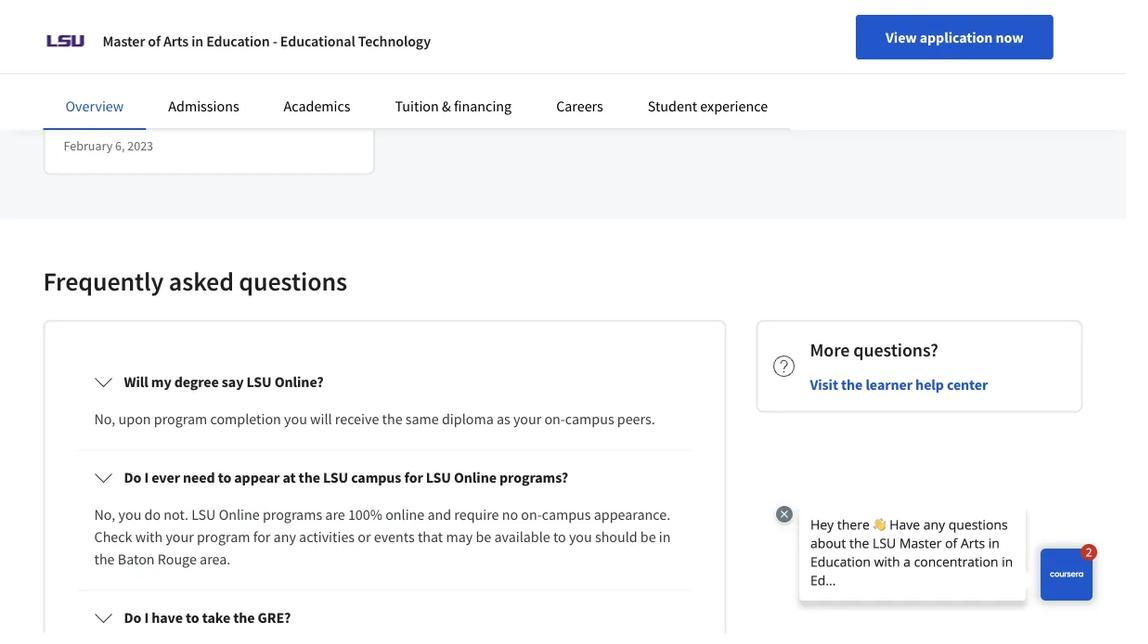 Task type: locate. For each thing, give the bounding box(es) containing it.
the right the at
[[299, 469, 320, 487]]

0 vertical spatial online
[[288, 62, 327, 80]]

learning.
[[119, 129, 173, 147]]

0 vertical spatial do
[[124, 469, 142, 487]]

variety
[[161, 151, 204, 169]]

diploma
[[442, 410, 494, 429]]

do i ever need to appear at the lsu campus for lsu online programs?
[[124, 469, 569, 487]]

1 horizontal spatial on-
[[545, 410, 566, 429]]

online inside no, you do not. lsu online programs are 100% online and require no on-campus appearance. check with your program for any activities or events that may be available to you should be in the baton rouge area.
[[386, 506, 425, 524]]

programs inside most universities offer some form of online degree and certificate programs for students who desire the flexibility and convenience of distance learning. because of this large and ever-increasing variety of online college choices, it can be hard to determine which school is best for you.
[[201, 84, 261, 103]]

online up require at the left of the page
[[454, 469, 497, 487]]

be down appearance.
[[641, 528, 656, 547]]

you left should
[[569, 528, 592, 547]]

online up determine
[[222, 151, 261, 169]]

0 horizontal spatial degree
[[64, 84, 106, 103]]

1 vertical spatial on-
[[521, 506, 542, 524]]

0 horizontal spatial your
[[166, 528, 194, 547]]

questions?
[[854, 338, 939, 361]]

0 horizontal spatial in
[[191, 32, 204, 50]]

do i have to take the gre?
[[124, 609, 291, 627]]

1 do from the top
[[124, 469, 142, 487]]

program down my
[[154, 410, 207, 429]]

on- right no
[[521, 506, 542, 524]]

in down appearance.
[[659, 528, 671, 547]]

learner
[[866, 376, 913, 394]]

campus left the peers.
[[566, 410, 615, 429]]

no, up check
[[94, 506, 116, 524]]

to right need
[[218, 469, 231, 487]]

2023
[[127, 137, 153, 154]]

take
[[202, 609, 230, 627]]

2 horizontal spatial online
[[386, 506, 425, 524]]

do left ever
[[124, 469, 142, 487]]

the right visit
[[842, 376, 863, 394]]

programs?
[[500, 469, 569, 487]]

available
[[495, 528, 551, 547]]

more questions?
[[810, 338, 939, 361]]

0 horizontal spatial online
[[222, 151, 261, 169]]

be right can in the left top of the page
[[154, 173, 169, 192]]

1 vertical spatial no,
[[94, 506, 116, 524]]

the right take
[[233, 609, 255, 627]]

0 horizontal spatial be
[[154, 173, 169, 192]]

do i have to take the gre? button
[[79, 592, 691, 634]]

the inside most universities offer some form of online degree and certificate programs for students who desire the flexibility and convenience of distance learning. because of this large and ever-increasing variety of online college choices, it can be hard to determine which school is best for you.
[[134, 106, 155, 125]]

you left do
[[118, 506, 142, 524]]

in inside no, you do not. lsu online programs are 100% online and require no on-campus appearance. check with your program for any activities or events that may be available to you should be in the baton rouge area.
[[659, 528, 671, 547]]

the down check
[[94, 550, 115, 569]]

program up area.
[[197, 528, 250, 547]]

campus down "programs?"
[[542, 506, 591, 524]]

i left ever
[[144, 469, 149, 487]]

collapsed list
[[75, 352, 695, 634]]

1 vertical spatial i
[[144, 609, 149, 627]]

1 vertical spatial campus
[[351, 469, 402, 487]]

to
[[204, 173, 217, 192], [218, 469, 231, 487], [554, 528, 566, 547], [186, 609, 199, 627]]

do inside do i have to take the gre? dropdown button
[[124, 609, 142, 627]]

1 vertical spatial do
[[124, 609, 142, 627]]

online up events
[[386, 506, 425, 524]]

0 horizontal spatial on-
[[521, 506, 542, 524]]

baton
[[118, 550, 155, 569]]

online up students
[[288, 62, 327, 80]]

do inside do i ever need to appear at the lsu campus for lsu online programs? dropdown button
[[124, 469, 142, 487]]

be
[[154, 173, 169, 192], [476, 528, 492, 547], [641, 528, 656, 547]]

lsu
[[247, 373, 272, 391], [323, 469, 348, 487], [426, 469, 451, 487], [191, 506, 216, 524]]

0 vertical spatial online
[[454, 469, 497, 487]]

campus inside no, you do not. lsu online programs are 100% online and require no on-campus appearance. check with your program for any activities or events that may be available to you should be in the baton rouge area.
[[542, 506, 591, 524]]

convenience
[[245, 106, 323, 125]]

1 vertical spatial degree
[[174, 373, 219, 391]]

completion
[[210, 410, 281, 429]]

programs down the some
[[201, 84, 261, 103]]

center
[[947, 376, 989, 394]]

ever-
[[64, 151, 95, 169]]

your up rouge
[[166, 528, 194, 547]]

0 vertical spatial you
[[284, 410, 307, 429]]

1 vertical spatial in
[[659, 528, 671, 547]]

0 vertical spatial on-
[[545, 410, 566, 429]]

of
[[148, 32, 161, 50], [272, 62, 285, 80], [326, 106, 338, 125], [231, 129, 244, 147], [207, 151, 219, 169]]

students
[[284, 84, 338, 103]]

no, inside no, you do not. lsu online programs are 100% online and require no on-campus appearance. check with your program for any activities or events that may be available to you should be in the baton rouge area.
[[94, 506, 116, 524]]

i left have
[[144, 609, 149, 627]]

100%
[[348, 506, 383, 524]]

will
[[124, 373, 148, 391]]

online?
[[275, 373, 324, 391]]

the up "learning."
[[134, 106, 155, 125]]

area.
[[200, 550, 231, 569]]

experience
[[701, 97, 768, 115]]

lsu inside no, you do not. lsu online programs are 100% online and require no on-campus appearance. check with your program for any activities or events that may be available to you should be in the baton rouge area.
[[191, 506, 216, 524]]

online
[[454, 469, 497, 487], [219, 506, 260, 524]]

frequently
[[43, 265, 164, 297]]

no, you do not. lsu online programs are 100% online and require no on-campus appearance. check with your program for any activities or events that may be available to you should be in the baton rouge area.
[[94, 506, 671, 569]]

rouge
[[158, 550, 197, 569]]

1 vertical spatial you
[[118, 506, 142, 524]]

degree down "most"
[[64, 84, 106, 103]]

&
[[442, 97, 451, 115]]

ever
[[152, 469, 180, 487]]

0 vertical spatial programs
[[201, 84, 261, 103]]

of left 'arts'
[[148, 32, 161, 50]]

lsu right not.
[[191, 506, 216, 524]]

peers.
[[618, 410, 656, 429]]

0 vertical spatial in
[[191, 32, 204, 50]]

0 vertical spatial your
[[514, 410, 542, 429]]

online down appear
[[219, 506, 260, 524]]

and inside no, you do not. lsu online programs are 100% online and require no on-campus appearance. check with your program for any activities or events that may be available to you should be in the baton rouge area.
[[428, 506, 452, 524]]

tuition
[[395, 97, 439, 115]]

1 vertical spatial programs
[[263, 506, 322, 524]]

increasing
[[95, 151, 158, 169]]

0 vertical spatial campus
[[566, 410, 615, 429]]

visit
[[810, 376, 839, 394]]

1 horizontal spatial online
[[288, 62, 327, 80]]

programs
[[201, 84, 261, 103], [263, 506, 322, 524]]

some
[[203, 62, 237, 80]]

and up because
[[218, 106, 242, 125]]

1 horizontal spatial in
[[659, 528, 671, 547]]

and up the desire
[[109, 84, 133, 103]]

1 no, from the top
[[94, 410, 116, 429]]

2 do from the top
[[124, 609, 142, 627]]

for inside no, you do not. lsu online programs are 100% online and require no on-campus appearance. check with your program for any activities or events that may be available to you should be in the baton rouge area.
[[253, 528, 271, 547]]

0 vertical spatial i
[[144, 469, 149, 487]]

for down same
[[404, 469, 423, 487]]

2 no, from the top
[[94, 506, 116, 524]]

academics
[[284, 97, 351, 115]]

careers
[[557, 97, 604, 115]]

and up that in the bottom of the page
[[428, 506, 452, 524]]

1 vertical spatial your
[[166, 528, 194, 547]]

of down because
[[207, 151, 219, 169]]

help
[[916, 376, 945, 394]]

0 horizontal spatial programs
[[201, 84, 261, 103]]

that
[[418, 528, 443, 547]]

application
[[920, 28, 993, 46]]

1 horizontal spatial online
[[454, 469, 497, 487]]

no, for no, you do not. lsu online programs are 100% online and require no on-campus appearance. check with your program for any activities or events that may be available to you should be in the baton rouge area.
[[94, 506, 116, 524]]

technology
[[358, 32, 431, 50]]

1 i from the top
[[144, 469, 149, 487]]

student experience
[[648, 97, 768, 115]]

1 vertical spatial online
[[219, 506, 260, 524]]

program
[[154, 410, 207, 429], [197, 528, 250, 547]]

visit the learner help center link
[[810, 374, 989, 396]]

do for do i have to take the gre?
[[124, 609, 142, 627]]

same
[[406, 410, 439, 429]]

will my degree say lsu online?
[[124, 373, 324, 391]]

on- right as at the left bottom of the page
[[545, 410, 566, 429]]

this
[[247, 129, 270, 147]]

1 horizontal spatial programs
[[263, 506, 322, 524]]

to right available
[[554, 528, 566, 547]]

2 horizontal spatial be
[[641, 528, 656, 547]]

to right hard
[[204, 173, 217, 192]]

february
[[64, 137, 113, 154]]

offer
[[171, 62, 200, 80]]

1 horizontal spatial your
[[514, 410, 542, 429]]

the inside 'visit the learner help center' link
[[842, 376, 863, 394]]

for right "best"
[[150, 195, 167, 214]]

2 vertical spatial online
[[386, 506, 425, 524]]

1 horizontal spatial degree
[[174, 373, 219, 391]]

degree inside most universities offer some form of online degree and certificate programs for students who desire the flexibility and convenience of distance learning. because of this large and ever-increasing variety of online college choices, it can be hard to determine which school is best for you.
[[64, 84, 106, 103]]

your right as at the left bottom of the page
[[514, 410, 542, 429]]

0 horizontal spatial online
[[219, 506, 260, 524]]

the inside do i have to take the gre? dropdown button
[[233, 609, 255, 627]]

overview link
[[65, 97, 124, 115]]

lsu up that in the bottom of the page
[[426, 469, 451, 487]]

in right 'arts'
[[191, 32, 204, 50]]

of down students
[[326, 106, 338, 125]]

you
[[284, 410, 307, 429], [118, 506, 142, 524], [569, 528, 592, 547]]

lsu right say
[[247, 373, 272, 391]]

0 vertical spatial no,
[[94, 410, 116, 429]]

do left have
[[124, 609, 142, 627]]

2 horizontal spatial you
[[569, 528, 592, 547]]

flexibility
[[158, 106, 215, 125]]

1 horizontal spatial be
[[476, 528, 492, 547]]

0 vertical spatial degree
[[64, 84, 106, 103]]

college
[[264, 151, 308, 169]]

you left will on the left bottom
[[284, 410, 307, 429]]

your
[[514, 410, 542, 429], [166, 528, 194, 547]]

do
[[124, 469, 142, 487], [124, 609, 142, 627]]

more
[[810, 338, 850, 361]]

be down require at the left of the page
[[476, 528, 492, 547]]

for left any
[[253, 528, 271, 547]]

degree right my
[[174, 373, 219, 391]]

2 i from the top
[[144, 609, 149, 627]]

it
[[117, 173, 126, 192]]

on- inside no, you do not. lsu online programs are 100% online and require no on-campus appearance. check with your program for any activities or events that may be available to you should be in the baton rouge area.
[[521, 506, 542, 524]]

student
[[648, 97, 698, 115]]

can
[[129, 173, 151, 192]]

1 vertical spatial program
[[197, 528, 250, 547]]

to left take
[[186, 609, 199, 627]]

to inside no, you do not. lsu online programs are 100% online and require no on-campus appearance. check with your program for any activities or events that may be available to you should be in the baton rouge area.
[[554, 528, 566, 547]]

online
[[288, 62, 327, 80], [222, 151, 261, 169], [386, 506, 425, 524]]

in
[[191, 32, 204, 50], [659, 528, 671, 547]]

campus up '100%'
[[351, 469, 402, 487]]

view application now
[[886, 28, 1024, 46]]

no, left upon in the bottom of the page
[[94, 410, 116, 429]]

6,
[[115, 137, 125, 154]]

0 horizontal spatial you
[[118, 506, 142, 524]]

is
[[108, 195, 117, 214]]

programs up any
[[263, 506, 322, 524]]

certificate
[[136, 84, 198, 103]]

2 vertical spatial campus
[[542, 506, 591, 524]]

do for do i ever need to appear at the lsu campus for lsu online programs?
[[124, 469, 142, 487]]

have
[[152, 609, 183, 627]]



Task type: vqa. For each thing, say whether or not it's contained in the screenshot.
third The Partnername Logo from the top
no



Task type: describe. For each thing, give the bounding box(es) containing it.
education
[[206, 32, 270, 50]]

need
[[183, 469, 215, 487]]

tuition & financing
[[395, 97, 512, 115]]

distance
[[64, 129, 116, 147]]

or
[[358, 528, 371, 547]]

program inside no, you do not. lsu online programs are 100% online and require no on-campus appearance. check with your program for any activities or events that may be available to you should be in the baton rouge area.
[[197, 528, 250, 547]]

degree inside dropdown button
[[174, 373, 219, 391]]

will
[[310, 410, 332, 429]]

which
[[287, 173, 325, 192]]

of left the this
[[231, 129, 244, 147]]

the inside no, you do not. lsu online programs are 100% online and require no on-campus appearance. check with your program for any activities or events that may be available to you should be in the baton rouge area.
[[94, 550, 115, 569]]

your inside no, you do not. lsu online programs are 100% online and require no on-campus appearance. check with your program for any activities or events that may be available to you should be in the baton rouge area.
[[166, 528, 194, 547]]

gre?
[[258, 609, 291, 627]]

upon
[[118, 410, 151, 429]]

for up convenience
[[264, 84, 281, 103]]

for inside dropdown button
[[404, 469, 423, 487]]

be inside most universities offer some form of online degree and certificate programs for students who desire the flexibility and convenience of distance learning. because of this large and ever-increasing variety of online college choices, it can be hard to determine which school is best for you.
[[154, 173, 169, 192]]

school
[[64, 195, 105, 214]]

online inside do i ever need to appear at the lsu campus for lsu online programs? dropdown button
[[454, 469, 497, 487]]

1 horizontal spatial you
[[284, 410, 307, 429]]

arts
[[164, 32, 189, 50]]

campus inside dropdown button
[[351, 469, 402, 487]]

will my degree say lsu online? button
[[79, 356, 691, 408]]

1 vertical spatial online
[[222, 151, 261, 169]]

louisiana state university logo image
[[43, 19, 88, 63]]

i for have
[[144, 609, 149, 627]]

appear
[[234, 469, 280, 487]]

large
[[273, 129, 303, 147]]

best
[[120, 195, 147, 214]]

lsu up are
[[323, 469, 348, 487]]

i for ever
[[144, 469, 149, 487]]

choices,
[[64, 173, 114, 192]]

who
[[64, 106, 90, 125]]

no, upon program completion you will receive the same diploma as your on-campus peers.
[[94, 410, 656, 429]]

should
[[595, 528, 638, 547]]

may
[[446, 528, 473, 547]]

of right form on the top of the page
[[272, 62, 285, 80]]

overview
[[65, 97, 124, 115]]

-
[[273, 32, 278, 50]]

no, for no, upon program completion you will receive the same diploma as your on-campus peers.
[[94, 410, 116, 429]]

any
[[274, 528, 296, 547]]

academics link
[[284, 97, 351, 115]]

appearance.
[[594, 506, 671, 524]]

view
[[886, 28, 917, 46]]

are
[[325, 506, 345, 524]]

programs inside no, you do not. lsu online programs are 100% online and require no on-campus appearance. check with your program for any activities or events that may be available to you should be in the baton rouge area.
[[263, 506, 322, 524]]

master
[[103, 32, 145, 50]]

desire
[[93, 106, 131, 125]]

tuition & financing link
[[395, 97, 512, 115]]

you.
[[170, 195, 197, 214]]

educational
[[280, 32, 355, 50]]

the inside do i ever need to appear at the lsu campus for lsu online programs? dropdown button
[[299, 469, 320, 487]]

admissions
[[168, 97, 239, 115]]

and right large
[[306, 129, 330, 147]]

do i ever need to appear at the lsu campus for lsu online programs? button
[[79, 452, 691, 504]]

at
[[283, 469, 296, 487]]

questions
[[239, 265, 347, 297]]

because
[[176, 129, 228, 147]]

online inside no, you do not. lsu online programs are 100% online and require no on-campus appearance. check with your program for any activities or events that may be available to you should be in the baton rouge area.
[[219, 506, 260, 524]]

most
[[64, 62, 93, 80]]

not.
[[164, 506, 189, 524]]

asked
[[169, 265, 234, 297]]

form
[[240, 62, 269, 80]]

master of arts in education - educational technology
[[103, 32, 431, 50]]

student experience link
[[648, 97, 768, 115]]

hard
[[172, 173, 201, 192]]

most universities offer some form of online degree and certificate programs for students who desire the flexibility and convenience of distance learning. because of this large and ever-increasing variety of online college choices, it can be hard to determine which school is best for you.
[[64, 62, 338, 214]]

0 vertical spatial program
[[154, 410, 207, 429]]

as
[[497, 410, 511, 429]]

check
[[94, 528, 132, 547]]

2 vertical spatial you
[[569, 528, 592, 547]]

do
[[144, 506, 161, 524]]

require
[[455, 506, 499, 524]]

view application now button
[[857, 15, 1054, 59]]

the left same
[[382, 410, 403, 429]]

february 6, 2023
[[64, 137, 153, 154]]

to inside most universities offer some form of online degree and certificate programs for students who desire the flexibility and convenience of distance learning. because of this large and ever-increasing variety of online college choices, it can be hard to determine which school is best for you.
[[204, 173, 217, 192]]

now
[[996, 28, 1024, 46]]

with
[[135, 528, 163, 547]]

activities
[[299, 528, 355, 547]]

say
[[222, 373, 244, 391]]

receive
[[335, 410, 379, 429]]

no
[[502, 506, 519, 524]]

visit the learner help center
[[810, 376, 989, 394]]

frequently asked questions
[[43, 265, 347, 297]]

financing
[[454, 97, 512, 115]]

events
[[374, 528, 415, 547]]



